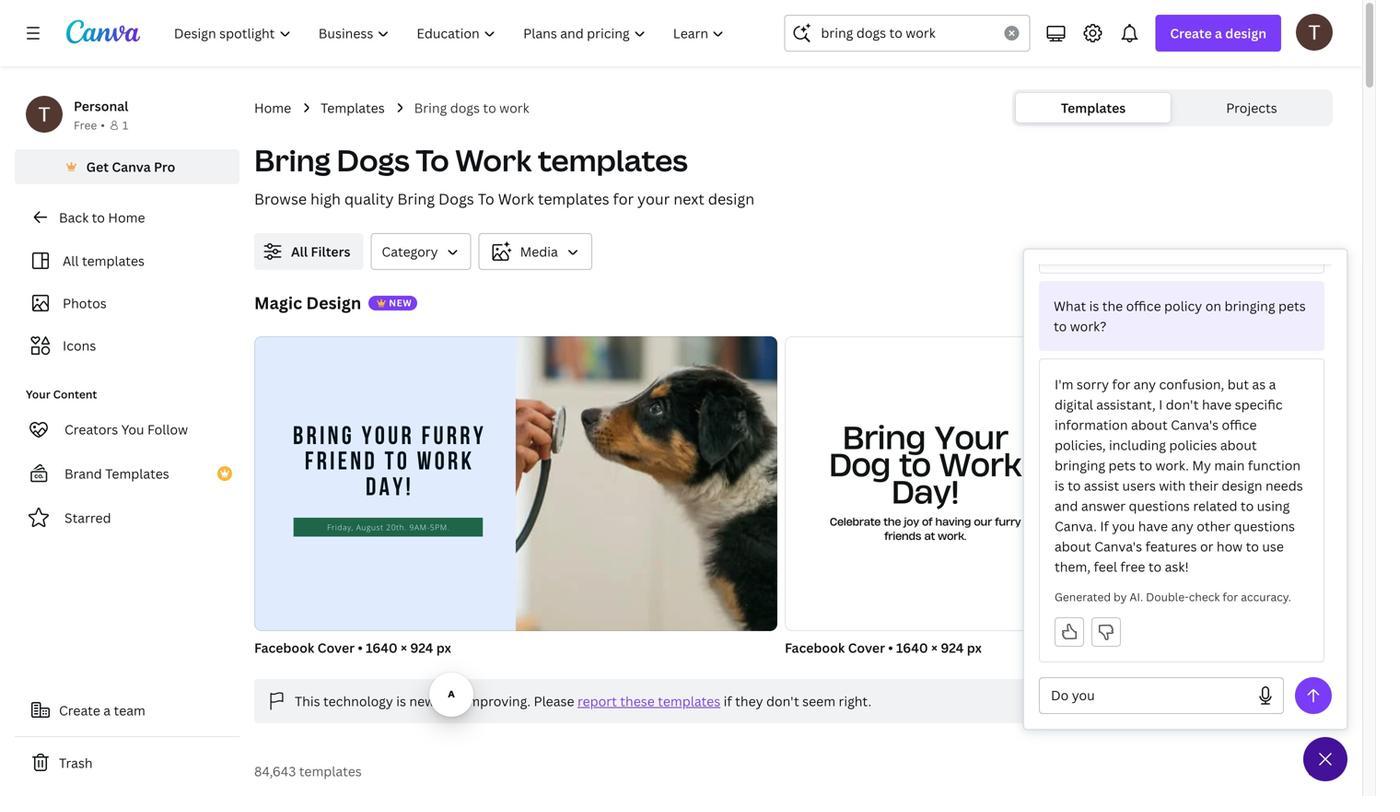 Task type: vqa. For each thing, say whether or not it's contained in the screenshot.
Brand
yes



Task type: locate. For each thing, give the bounding box(es) containing it.
1 horizontal spatial office
[[1222, 416, 1257, 434]]

pets down including
[[1109, 457, 1136, 474]]

bring up browse
[[254, 140, 331, 180]]

you
[[1113, 517, 1136, 535]]

1 horizontal spatial your
[[638, 189, 670, 209]]

design right next
[[708, 189, 755, 209]]

furry
[[422, 425, 487, 451], [995, 515, 1021, 528]]

work. down 'having'
[[938, 529, 967, 542]]

0 vertical spatial pets
[[1279, 297, 1306, 315]]

to up media button
[[478, 189, 495, 209]]

dogs
[[337, 140, 410, 180], [439, 189, 474, 209]]

create inside button
[[59, 702, 100, 719]]

0 vertical spatial is
[[1090, 297, 1100, 315]]

high
[[311, 189, 341, 209]]

generated
[[1055, 589, 1111, 604]]

have down but
[[1202, 396, 1232, 413]]

0 vertical spatial a
[[1215, 24, 1223, 42]]

work inside bring your dog to work day!
[[940, 445, 1022, 484]]

1 vertical spatial for
[[1113, 375, 1131, 393]]

all left filters
[[291, 243, 308, 260]]

what is the office policy on bringing pets to work?
[[1054, 297, 1306, 335]]

a up projects "link" at the top right of page
[[1215, 24, 1223, 42]]

is inside what is the office policy on bringing pets to work?
[[1090, 297, 1100, 315]]

your left content
[[26, 387, 50, 402]]

None search field
[[785, 15, 1031, 52]]

all
[[291, 243, 308, 260], [63, 252, 79, 270]]

0 horizontal spatial px
[[437, 639, 451, 657]]

1 horizontal spatial 1640
[[897, 639, 929, 657]]

dogs up the category button
[[439, 189, 474, 209]]

to left using
[[1241, 497, 1254, 515]]

work
[[500, 99, 529, 117], [417, 451, 475, 476]]

0 horizontal spatial work
[[417, 451, 475, 476]]

bring up friday, on the bottom of the page
[[293, 425, 355, 451]]

2 vertical spatial for
[[1223, 589, 1239, 604]]

1 vertical spatial is
[[1055, 477, 1065, 494]]

1 vertical spatial your
[[362, 425, 415, 451]]

work up our
[[940, 445, 1022, 484]]

0 horizontal spatial 924
[[410, 639, 433, 657]]

1 924 from the left
[[410, 639, 433, 657]]

bring your dog to work day!
[[829, 418, 1022, 512]]

furry up the 5pm.
[[422, 425, 487, 451]]

1 facebook cover • 1640 × 924 px from the left
[[254, 639, 451, 657]]

about up main in the right bottom of the page
[[1221, 436, 1257, 454]]

work up media button
[[498, 189, 534, 209]]

px
[[437, 639, 451, 657], [967, 639, 982, 657]]

home left templates link
[[254, 99, 291, 117]]

to right dog in the right bottom of the page
[[900, 445, 931, 484]]

for inside the i'm sorry for any confusion, but as a digital assistant, i don't have specific information about canva's office policies, including policies about bringing pets to work. my main function is to assist users with their design needs and answer questions related to using canva. if you have any other questions about canva's features or how to use them, feel free to ask!
[[1113, 375, 1131, 393]]

3 facebook from the left
[[1316, 639, 1376, 657]]

1 vertical spatial the
[[884, 515, 901, 528]]

2 horizontal spatial is
[[1090, 297, 1100, 315]]

main
[[1215, 457, 1245, 474]]

is up work?
[[1090, 297, 1100, 315]]

facebook cover • 1640 × 924 px up right.
[[785, 639, 982, 657]]

have up features
[[1139, 517, 1168, 535]]

Ask Canva Assistant for help text field
[[1051, 678, 1248, 713]]

1 horizontal spatial facebook
[[785, 639, 845, 657]]

2 facebook cover • 1640 × 924 px from the left
[[785, 639, 982, 657]]

create a team button
[[15, 692, 240, 729]]

84,643 templates
[[254, 763, 362, 780]]

1 horizontal spatial templates
[[321, 99, 385, 117]]

design inside the i'm sorry for any confusion, but as a digital assistant, i don't have specific information about canva's office policies, including policies about bringing pets to work. my main function is to assist users with their design needs and answer questions related to using canva. if you have any other questions about canva's features or how to use them, feel free to ask!
[[1222, 477, 1263, 494]]

This response was unhelpful button
[[1092, 617, 1121, 647]]

templates
[[321, 99, 385, 117], [1061, 99, 1126, 117], [105, 465, 169, 482]]

furry right our
[[995, 515, 1021, 528]]

furry inside celebrate the joy of having our furry friends at work.
[[995, 515, 1021, 528]]

don't right they
[[767, 692, 800, 710]]

1 vertical spatial work
[[417, 451, 475, 476]]

1 horizontal spatial 924
[[941, 639, 964, 657]]

bring for dog
[[842, 418, 926, 457]]

0 vertical spatial furry
[[422, 425, 487, 451]]

create
[[1171, 24, 1212, 42], [59, 702, 100, 719]]

work. up the with
[[1156, 457, 1190, 474]]

2 924 from the left
[[941, 639, 964, 657]]

924
[[410, 639, 433, 657], [941, 639, 964, 657]]

1 facebook from the left
[[254, 639, 314, 657]]

on
[[1206, 297, 1222, 315]]

cover up right.
[[848, 639, 885, 657]]

bringing down policies,
[[1055, 457, 1106, 474]]

trash link
[[15, 745, 240, 781]]

1 horizontal spatial work.
[[1156, 457, 1190, 474]]

0 vertical spatial create
[[1171, 24, 1212, 42]]

1 vertical spatial work.
[[938, 529, 967, 542]]

0 horizontal spatial work.
[[938, 529, 967, 542]]

facebook
[[254, 639, 314, 657], [785, 639, 845, 657], [1316, 639, 1376, 657]]

bring left the 'dogs'
[[414, 99, 447, 117]]

2 horizontal spatial a
[[1269, 375, 1277, 393]]

0 vertical spatial home
[[254, 99, 291, 117]]

to down what
[[1054, 317, 1067, 335]]

starred
[[65, 509, 111, 527]]

1 horizontal spatial facebook cover • 1640 × 924 px group
[[785, 336, 1308, 657]]

category
[[382, 243, 438, 260]]

design inside bring dogs to work templates browse high quality bring dogs to work templates for your next design
[[708, 189, 755, 209]]

1 vertical spatial to
[[478, 189, 495, 209]]

canva's down you at right
[[1095, 538, 1143, 555]]

don't
[[1166, 396, 1199, 413], [767, 692, 800, 710]]

for up assistant,
[[1113, 375, 1131, 393]]

1 horizontal spatial have
[[1202, 396, 1232, 413]]

2 horizontal spatial templates
[[1061, 99, 1126, 117]]

1 vertical spatial canva's
[[1095, 538, 1143, 555]]

a for design
[[1215, 24, 1223, 42]]

20th.
[[386, 522, 407, 533]]

create a design
[[1171, 24, 1267, 42]]

assistant panel dialog
[[1024, 0, 1348, 730]]

2 horizontal spatial about
[[1221, 436, 1257, 454]]

about up them,
[[1055, 538, 1092, 555]]

next
[[674, 189, 705, 209]]

is left assist
[[1055, 477, 1065, 494]]

bring up day!
[[842, 418, 926, 457]]

a inside dropdown button
[[1215, 24, 1223, 42]]

cover up technology
[[318, 639, 355, 657]]

2 horizontal spatial for
[[1223, 589, 1239, 604]]

0 horizontal spatial canva's
[[1095, 538, 1143, 555]]

all inside "button"
[[291, 243, 308, 260]]

to
[[416, 140, 449, 180], [478, 189, 495, 209]]

design down main in the right bottom of the page
[[1222, 477, 1263, 494]]

0 horizontal spatial have
[[1139, 517, 1168, 535]]

to inside what is the office policy on bringing pets to work?
[[1054, 317, 1067, 335]]

create inside dropdown button
[[1171, 24, 1212, 42]]

canva's up policies
[[1171, 416, 1219, 434]]

0 horizontal spatial bringing
[[1055, 457, 1106, 474]]

2 facebook from the left
[[785, 639, 845, 657]]

bring inside bring your dog to work day!
[[842, 418, 926, 457]]

0 vertical spatial about
[[1131, 416, 1168, 434]]

1 vertical spatial have
[[1139, 517, 1168, 535]]

work down bring dogs to work
[[455, 140, 532, 180]]

0 horizontal spatial facebook
[[254, 639, 314, 657]]

Search search field
[[821, 16, 994, 51]]

Sort by button
[[1296, 753, 1333, 790]]

have
[[1202, 396, 1232, 413], [1139, 517, 1168, 535]]

0 horizontal spatial a
[[103, 702, 111, 719]]

0 vertical spatial your
[[26, 387, 50, 402]]

5pm.
[[430, 522, 450, 533]]

0 vertical spatial and
[[1055, 497, 1079, 515]]

this
[[295, 692, 320, 710]]

ai.
[[1130, 589, 1144, 604]]

all down back
[[63, 252, 79, 270]]

your left next
[[638, 189, 670, 209]]

0 horizontal spatial facebook cover • 1640 × 924 px group
[[254, 329, 778, 657]]

a left the team
[[103, 702, 111, 719]]

1 horizontal spatial bringing
[[1225, 297, 1276, 315]]

templates inside brand templates link
[[105, 465, 169, 482]]

0 vertical spatial design
[[1226, 24, 1267, 42]]

a right as on the right
[[1269, 375, 1277, 393]]

create for create a design
[[1171, 24, 1212, 42]]

1 vertical spatial design
[[708, 189, 755, 209]]

1 vertical spatial dogs
[[439, 189, 474, 209]]

2 px from the left
[[967, 639, 982, 657]]

facebook for facebook button
[[1316, 639, 1376, 657]]

2 vertical spatial design
[[1222, 477, 1263, 494]]

0 vertical spatial office
[[1127, 297, 1162, 315]]

facebook inside group
[[1316, 639, 1376, 657]]

your
[[638, 189, 670, 209], [362, 425, 415, 451]]

to down bring dogs to work
[[416, 140, 449, 180]]

what
[[1054, 297, 1087, 315]]

filters
[[311, 243, 351, 260]]

canva's
[[1171, 416, 1219, 434], [1095, 538, 1143, 555]]

using
[[1257, 497, 1290, 515]]

a inside button
[[103, 702, 111, 719]]

the up work?
[[1103, 297, 1123, 315]]

personal
[[74, 97, 128, 115]]

to left assist
[[1068, 477, 1081, 494]]

1 vertical spatial bringing
[[1055, 457, 1106, 474]]

facebook cover • 1640 × 924 px group
[[254, 329, 778, 657], [785, 336, 1308, 657]]

facebook for bring your furry friend to work day! group
[[254, 639, 314, 657]]

0 horizontal spatial cover
[[318, 639, 355, 657]]

1 vertical spatial create
[[59, 702, 100, 719]]

back to home link
[[15, 199, 240, 236]]

to right the friend
[[385, 451, 410, 476]]

and up the canva.
[[1055, 497, 1079, 515]]

0 horizontal spatial your
[[26, 387, 50, 402]]

work.
[[1156, 457, 1190, 474], [938, 529, 967, 542]]

pro
[[154, 158, 175, 176]]

your
[[26, 387, 50, 402], [935, 418, 1008, 457]]

0 horizontal spatial home
[[108, 209, 145, 226]]

1 × from the left
[[401, 639, 407, 657]]

bring inside bring your furry friend to work day!
[[293, 425, 355, 451]]

questions up use
[[1234, 517, 1296, 535]]

0 vertical spatial don't
[[1166, 396, 1199, 413]]

creators you follow
[[65, 421, 188, 438]]

bringing inside the i'm sorry for any confusion, but as a digital assistant, i don't have specific information about canva's office policies, including policies about bringing pets to work. my main function is to assist users with their design needs and answer questions related to using canva. if you have any other questions about canva's features or how to use them, feel free to ask!
[[1055, 457, 1106, 474]]

canva.
[[1055, 517, 1097, 535]]

please
[[534, 692, 575, 710]]

0 horizontal spatial is
[[396, 692, 406, 710]]

dogs up quality
[[337, 140, 410, 180]]

1 horizontal spatial your
[[935, 418, 1008, 457]]

all for all filters
[[291, 243, 308, 260]]

1 horizontal spatial don't
[[1166, 396, 1199, 413]]

0 vertical spatial to
[[416, 140, 449, 180]]

home inside back to home link
[[108, 209, 145, 226]]

1 1640 from the left
[[366, 639, 398, 657]]

2 vertical spatial a
[[103, 702, 111, 719]]

0 vertical spatial canva's
[[1171, 416, 1219, 434]]

for right check
[[1223, 589, 1239, 604]]

at
[[925, 529, 935, 542]]

bringing right on at right top
[[1225, 297, 1276, 315]]

1 horizontal spatial work
[[500, 99, 529, 117]]

terry turtle image
[[1296, 14, 1333, 50]]

2 vertical spatial work
[[940, 445, 1022, 484]]

office inside the i'm sorry for any confusion, but as a digital assistant, i don't have specific information about canva's office policies, including policies about bringing pets to work. my main function is to assist users with their design needs and answer questions related to using canva. if you have any other questions about canva's features or how to use them, feel free to ask!
[[1222, 416, 1257, 434]]

your up day!
[[935, 418, 1008, 457]]

0 vertical spatial the
[[1103, 297, 1123, 315]]

any up features
[[1172, 517, 1194, 535]]

for
[[613, 189, 634, 209], [1113, 375, 1131, 393], [1223, 589, 1239, 604]]

design
[[1226, 24, 1267, 42], [708, 189, 755, 209], [1222, 477, 1263, 494]]

dogs
[[450, 99, 480, 117]]

1 vertical spatial your
[[935, 418, 1008, 457]]

0 horizontal spatial the
[[884, 515, 901, 528]]

pets right on at right top
[[1279, 297, 1306, 315]]

office down specific
[[1222, 416, 1257, 434]]

0 horizontal spatial dogs
[[337, 140, 410, 180]]

office left policy at the top right of the page
[[1127, 297, 1162, 315]]

and right new
[[438, 692, 462, 710]]

answer
[[1082, 497, 1126, 515]]

1 vertical spatial office
[[1222, 416, 1257, 434]]

1 vertical spatial home
[[108, 209, 145, 226]]

templates left if
[[658, 692, 721, 710]]

0 vertical spatial any
[[1134, 375, 1157, 393]]

day!
[[891, 472, 959, 512]]

including
[[1109, 436, 1167, 454]]

1 horizontal spatial cover
[[848, 639, 885, 657]]

0 vertical spatial questions
[[1129, 497, 1190, 515]]

is left new
[[396, 692, 406, 710]]

other
[[1197, 517, 1231, 535]]

of
[[922, 515, 933, 528]]

questions down the with
[[1129, 497, 1190, 515]]

work?
[[1070, 317, 1107, 335]]

home up all templates link
[[108, 209, 145, 226]]

facebook cover • 1640 × 924 px up technology
[[254, 639, 451, 657]]

2 horizontal spatial •
[[889, 639, 894, 657]]

the up the friends
[[884, 515, 901, 528]]

users
[[1123, 477, 1156, 494]]

double-
[[1146, 589, 1189, 604]]

your up the day!
[[362, 425, 415, 451]]

seem
[[803, 692, 836, 710]]

0 horizontal spatial any
[[1134, 375, 1157, 393]]

bring for to
[[254, 140, 331, 180]]

2 × from the left
[[932, 639, 938, 657]]

1 horizontal spatial home
[[254, 99, 291, 117]]

your inside bring dogs to work templates browse high quality bring dogs to work templates for your next design
[[638, 189, 670, 209]]

0 horizontal spatial for
[[613, 189, 634, 209]]

1 vertical spatial pets
[[1109, 457, 1136, 474]]

about
[[1131, 416, 1168, 434], [1221, 436, 1257, 454], [1055, 538, 1092, 555]]

all templates
[[63, 252, 145, 270]]

1 horizontal spatial to
[[478, 189, 495, 209]]

cover
[[318, 639, 355, 657], [848, 639, 885, 657]]

bringing
[[1225, 297, 1276, 315], [1055, 457, 1106, 474]]

0 horizontal spatial templates
[[105, 465, 169, 482]]

for left next
[[613, 189, 634, 209]]

0 horizontal spatial ×
[[401, 639, 407, 657]]

1 vertical spatial questions
[[1234, 517, 1296, 535]]

august
[[356, 522, 384, 533]]

pets
[[1279, 297, 1306, 315], [1109, 457, 1136, 474]]

design left terry turtle icon
[[1226, 24, 1267, 42]]

1 horizontal spatial is
[[1055, 477, 1065, 494]]

1 cover from the left
[[318, 639, 355, 657]]

any up assistant,
[[1134, 375, 1157, 393]]

1 horizontal spatial facebook cover • 1640 × 924 px
[[785, 639, 982, 657]]

media button
[[479, 233, 592, 270]]

1 horizontal spatial furry
[[995, 515, 1021, 528]]

0 horizontal spatial create
[[59, 702, 100, 719]]

all filters button
[[254, 233, 363, 270]]

about down i
[[1131, 416, 1168, 434]]

friday, august 20th. 9am-5pm.
[[327, 522, 450, 533]]

starred link
[[15, 499, 240, 536]]

1 vertical spatial a
[[1269, 375, 1277, 393]]

your inside bring your dog to work day!
[[935, 418, 1008, 457]]

1 horizontal spatial pets
[[1279, 297, 1306, 315]]

1 horizontal spatial ×
[[932, 639, 938, 657]]

a inside the i'm sorry for any confusion, but as a digital assistant, i don't have specific information about canva's office policies, including policies about bringing pets to work. my main function is to assist users with their design needs and answer questions related to using canva. if you have any other questions about canva's features or how to use them, feel free to ask!
[[1269, 375, 1277, 393]]

questions
[[1129, 497, 1190, 515], [1234, 517, 1296, 535]]

assistant,
[[1097, 396, 1156, 413]]

1 horizontal spatial px
[[967, 639, 982, 657]]

work right the 'dogs'
[[500, 99, 529, 117]]

1 horizontal spatial dogs
[[439, 189, 474, 209]]

don't right i
[[1166, 396, 1199, 413]]

is inside the i'm sorry for any confusion, but as a digital assistant, i don't have specific information about canva's office policies, including policies about bringing pets to work. my main function is to assist users with their design needs and answer questions related to using canva. if you have any other questions about canva's features or how to use them, feel free to ask!
[[1055, 477, 1065, 494]]

facebook cover • 1640 × 924 px for facebook cover • 1640 × 924 px group containing bring your furry friend to work day!
[[254, 639, 451, 657]]

0 vertical spatial your
[[638, 189, 670, 209]]

0 horizontal spatial furry
[[422, 425, 487, 451]]

as
[[1253, 375, 1266, 393]]

work right the day!
[[417, 451, 475, 476]]

to up users
[[1140, 457, 1153, 474]]



Task type: describe. For each thing, give the bounding box(es) containing it.
create for create a team
[[59, 702, 100, 719]]

needs
[[1266, 477, 1304, 494]]

new
[[410, 692, 435, 710]]

sorry
[[1077, 375, 1110, 393]]

templates up photos link
[[82, 252, 145, 270]]

brand
[[65, 465, 102, 482]]

content
[[53, 387, 97, 402]]

facebook post • 940 × 788 px group
[[1316, 336, 1377, 657]]

icons link
[[26, 328, 229, 363]]

1 horizontal spatial about
[[1131, 416, 1168, 434]]

for inside bring dogs to work templates browse high quality bring dogs to work templates for your next design
[[613, 189, 634, 209]]

i'm
[[1055, 375, 1074, 393]]

facebook cover • 1640 × 924 px group containing bring your furry friend to work day!
[[254, 329, 778, 657]]

2 1640 from the left
[[897, 639, 929, 657]]

1 horizontal spatial canva's
[[1171, 416, 1219, 434]]

dog
[[829, 445, 891, 484]]

generated by ai. double-check for accuracy.
[[1055, 589, 1292, 604]]

features
[[1146, 538, 1197, 555]]

feel
[[1094, 558, 1118, 575]]

1 vertical spatial about
[[1221, 436, 1257, 454]]

category button
[[371, 233, 471, 270]]

free
[[74, 117, 97, 133]]

bring your furry friend to work day! group
[[254, 329, 778, 631]]

and inside the i'm sorry for any confusion, but as a digital assistant, i don't have specific information about canva's office policies, including policies about bringing pets to work. my main function is to assist users with their design needs and answer questions related to using canva. if you have any other questions about canva's features or how to use them, feel free to ask!
[[1055, 497, 1079, 515]]

0 vertical spatial work
[[500, 99, 529, 117]]

use
[[1263, 538, 1284, 555]]

how
[[1217, 538, 1243, 555]]

don't inside the i'm sorry for any confusion, but as a digital assistant, i don't have specific information about canva's office policies, including policies about bringing pets to work. my main function is to assist users with their design needs and answer questions related to using canva. if you have any other questions about canva's features or how to use them, feel free to ask!
[[1166, 396, 1199, 413]]

bring for to
[[414, 99, 447, 117]]

or
[[1201, 538, 1214, 555]]

day!
[[366, 476, 414, 502]]

work inside bring your furry friend to work day!
[[417, 451, 475, 476]]

specific
[[1235, 396, 1283, 413]]

0 horizontal spatial •
[[101, 117, 105, 133]]

policies,
[[1055, 436, 1106, 454]]

0 horizontal spatial to
[[416, 140, 449, 180]]

related
[[1194, 497, 1238, 515]]

policies
[[1170, 436, 1218, 454]]

technology
[[323, 692, 393, 710]]

digital
[[1055, 396, 1094, 413]]

friday,
[[327, 522, 354, 533]]

having
[[936, 515, 971, 528]]

1 vertical spatial work
[[498, 189, 534, 209]]

top level navigation element
[[162, 15, 740, 52]]

2 vertical spatial is
[[396, 692, 406, 710]]

i'm sorry for any confusion, but as a digital assistant, i don't have specific information about canva's office policies, including policies about bringing pets to work. my main function is to assist users with their design needs and answer questions related to using canva. if you have any other questions about canva's features or how to use them, feel free to ask!
[[1055, 375, 1304, 575]]

1 px from the left
[[437, 639, 451, 657]]

facebook cover • 1640 × 924 px for facebook cover • 1640 × 924 px group containing bring your dog to work day!
[[785, 639, 982, 657]]

to right back
[[92, 209, 105, 226]]

follow
[[147, 421, 188, 438]]

icons
[[63, 337, 96, 354]]

their
[[1190, 477, 1219, 494]]

your inside bring your furry friend to work day!
[[362, 425, 415, 451]]

the inside celebrate the joy of having our furry friends at work.
[[884, 515, 901, 528]]

2 cover from the left
[[848, 639, 885, 657]]

× for facebook cover • 1640 × 924 px group containing bring your dog to work day!
[[932, 639, 938, 657]]

bring dogs to work templates browse high quality bring dogs to work templates for your next design
[[254, 140, 755, 209]]

× for facebook cover • 1640 × 924 px group containing bring your furry friend to work day!
[[401, 639, 407, 657]]

facebook cover • 1640 × 924 px group containing bring your dog to work day!
[[785, 336, 1308, 657]]

facebook 
[[1316, 639, 1377, 657]]

new
[[389, 297, 412, 309]]

all templates link
[[26, 243, 229, 278]]

all filters
[[291, 243, 351, 260]]

create a design button
[[1156, 15, 1282, 52]]

magic design
[[254, 292, 361, 314]]

0 horizontal spatial about
[[1055, 538, 1092, 555]]

if
[[1101, 517, 1109, 535]]

bringing inside what is the office policy on bringing pets to work?
[[1225, 297, 1276, 315]]

my
[[1193, 457, 1212, 474]]

to inside bring your furry friend to work day!
[[385, 451, 410, 476]]

1 horizontal spatial any
[[1172, 517, 1194, 535]]

a for team
[[103, 702, 111, 719]]

if
[[724, 692, 732, 710]]

0 vertical spatial work
[[455, 140, 532, 180]]

the inside what is the office policy on bringing pets to work?
[[1103, 297, 1123, 315]]

celebrate
[[830, 515, 881, 528]]

create a team
[[59, 702, 145, 719]]

photos link
[[26, 286, 229, 321]]

report
[[578, 692, 617, 710]]

0 horizontal spatial don't
[[767, 692, 800, 710]]

templates up media
[[538, 189, 610, 209]]

trash
[[59, 754, 93, 772]]

check
[[1189, 589, 1220, 604]]

by
[[1114, 589, 1127, 604]]

team
[[114, 702, 145, 719]]

furry inside bring your furry friend to work day!
[[422, 425, 487, 451]]

templates right 84,643
[[299, 763, 362, 780]]

i
[[1159, 396, 1163, 413]]

these
[[620, 692, 655, 710]]

facebook button
[[1316, 336, 1377, 657]]

to left use
[[1246, 538, 1260, 555]]

projects
[[1227, 99, 1278, 117]]

work. inside the i'm sorry for any confusion, but as a digital assistant, i don't have specific information about canva's office policies, including policies about bringing pets to work. my main function is to assist users with their design needs and answer questions related to using canva. if you have any other questions about canva's features or how to use them, feel free to ask!
[[1156, 457, 1190, 474]]

canva
[[112, 158, 151, 176]]

joy
[[904, 515, 919, 528]]

bring dogs to work
[[414, 99, 529, 117]]

policy
[[1165, 297, 1203, 315]]

design inside dropdown button
[[1226, 24, 1267, 42]]

free •
[[74, 117, 105, 133]]

84,643
[[254, 763, 296, 780]]

0 vertical spatial have
[[1202, 396, 1232, 413]]

pets inside the i'm sorry for any confusion, but as a digital assistant, i don't have specific information about canva's office policies, including policies about bringing pets to work. my main function is to assist users with their design needs and answer questions related to using canva. if you have any other questions about canva's features or how to use them, feel free to ask!
[[1109, 457, 1136, 474]]

magic
[[254, 292, 302, 314]]

creators you follow link
[[15, 411, 240, 448]]

templates link
[[321, 98, 385, 118]]

back
[[59, 209, 89, 226]]

your content
[[26, 387, 97, 402]]

celebrate the joy of having our furry friends at work.
[[830, 515, 1021, 542]]

to left ask!
[[1149, 558, 1162, 575]]

to inside bring your dog to work day!
[[900, 445, 931, 484]]

back to home
[[59, 209, 145, 226]]

photos
[[63, 294, 107, 312]]

pets inside what is the office policy on bringing pets to work?
[[1279, 297, 1306, 315]]

design
[[306, 292, 361, 314]]

office inside what is the office policy on bringing pets to work?
[[1127, 297, 1162, 315]]

all for all templates
[[63, 252, 79, 270]]

1
[[122, 117, 128, 133]]

assist
[[1084, 477, 1120, 494]]

they
[[735, 692, 764, 710]]

report these templates link
[[578, 692, 721, 710]]

templates up next
[[538, 140, 688, 180]]

ask!
[[1165, 558, 1189, 575]]

bring for furry
[[293, 425, 355, 451]]

1 horizontal spatial •
[[358, 639, 363, 657]]

you
[[121, 421, 144, 438]]

projects link
[[1175, 93, 1330, 123]]

0 vertical spatial dogs
[[337, 140, 410, 180]]

browse
[[254, 189, 307, 209]]

9am-
[[410, 522, 430, 533]]

home link
[[254, 98, 291, 118]]

1 horizontal spatial questions
[[1234, 517, 1296, 535]]

to right the 'dogs'
[[483, 99, 496, 117]]

this technology is new and improving. please report these templates if they don't seem right.
[[295, 692, 872, 710]]

1 vertical spatial and
[[438, 692, 462, 710]]

brand templates
[[65, 465, 169, 482]]

work. inside celebrate the joy of having our furry friends at work.
[[938, 529, 967, 542]]

bring right quality
[[398, 189, 435, 209]]

This response was helpful button
[[1055, 617, 1085, 647]]

free
[[1121, 558, 1146, 575]]

get canva pro
[[86, 158, 175, 176]]



